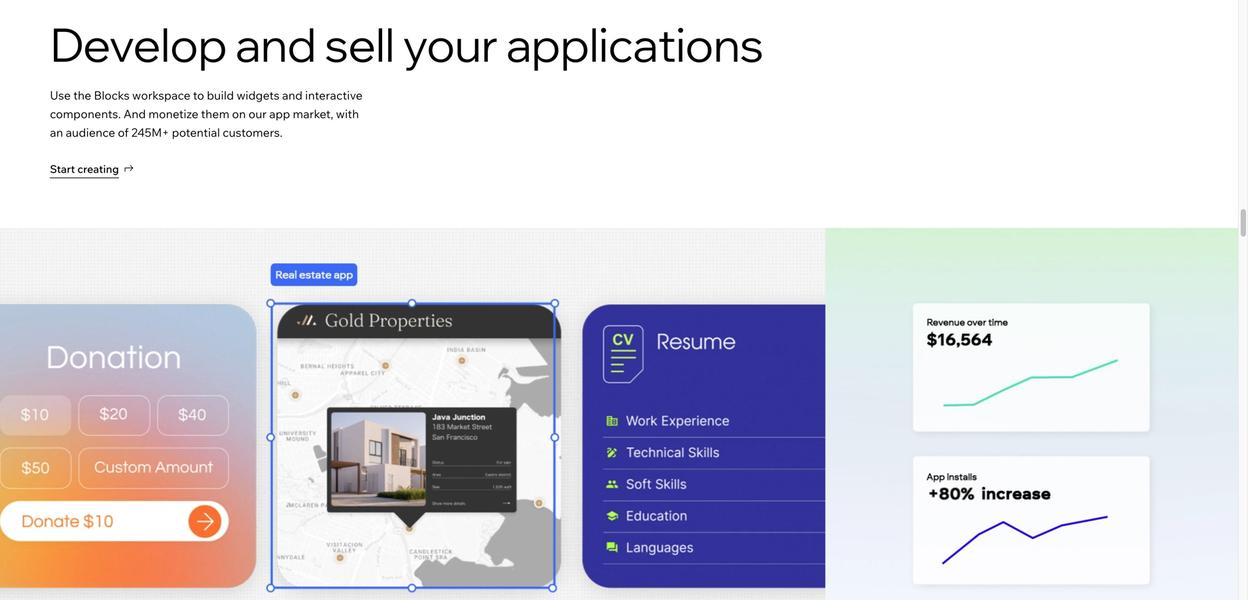 Task type: describe. For each thing, give the bounding box(es) containing it.
applications
[[506, 15, 764, 74]]

audience
[[66, 125, 115, 140]]

creating
[[77, 162, 119, 176]]

of
[[118, 125, 129, 140]]

interactive
[[305, 88, 363, 103]]

them
[[201, 107, 230, 121]]

245m+
[[131, 125, 169, 140]]

a video showcasing various widgets built on wix blocks alongside the revenue they've generated over time and the number of app installs. element
[[0, 228, 1239, 601]]

0 vertical spatial and
[[236, 15, 316, 74]]

widgets
[[237, 88, 280, 103]]

your
[[403, 15, 498, 74]]

with
[[336, 107, 359, 121]]

potential
[[172, 125, 220, 140]]

components.
[[50, 107, 121, 121]]

an
[[50, 125, 63, 140]]

our
[[249, 107, 267, 121]]

start creating
[[50, 162, 119, 176]]

on
[[232, 107, 246, 121]]

and inside use the blocks workspace to build widgets and interactive components. and monetize them on our app market, with an audience of 245m+ potential customers.
[[282, 88, 303, 103]]



Task type: locate. For each thing, give the bounding box(es) containing it.
the
[[73, 88, 91, 103]]

use
[[50, 88, 71, 103]]

1 vertical spatial and
[[282, 88, 303, 103]]

monetize
[[148, 107, 198, 121]]

and up app
[[282, 88, 303, 103]]

and up widgets
[[236, 15, 316, 74]]

start creating link
[[50, 158, 134, 180]]

and
[[236, 15, 316, 74], [282, 88, 303, 103]]

blocks
[[94, 88, 130, 103]]

start
[[50, 162, 75, 176]]

sell
[[325, 15, 395, 74]]

develop
[[50, 15, 227, 74]]

workspace
[[132, 88, 191, 103]]

build
[[207, 88, 234, 103]]

app
[[269, 107, 290, 121]]

customers.
[[223, 125, 283, 140]]

and
[[124, 107, 146, 121]]

develop and sell your applications
[[50, 15, 764, 74]]

to
[[193, 88, 204, 103]]

use the blocks workspace to build widgets and interactive components. and monetize them on our app market, with an audience of 245m+ potential customers.
[[50, 88, 363, 140]]

market,
[[293, 107, 333, 121]]



Task type: vqa. For each thing, say whether or not it's contained in the screenshot.
FASHION & BEAUTY
no



